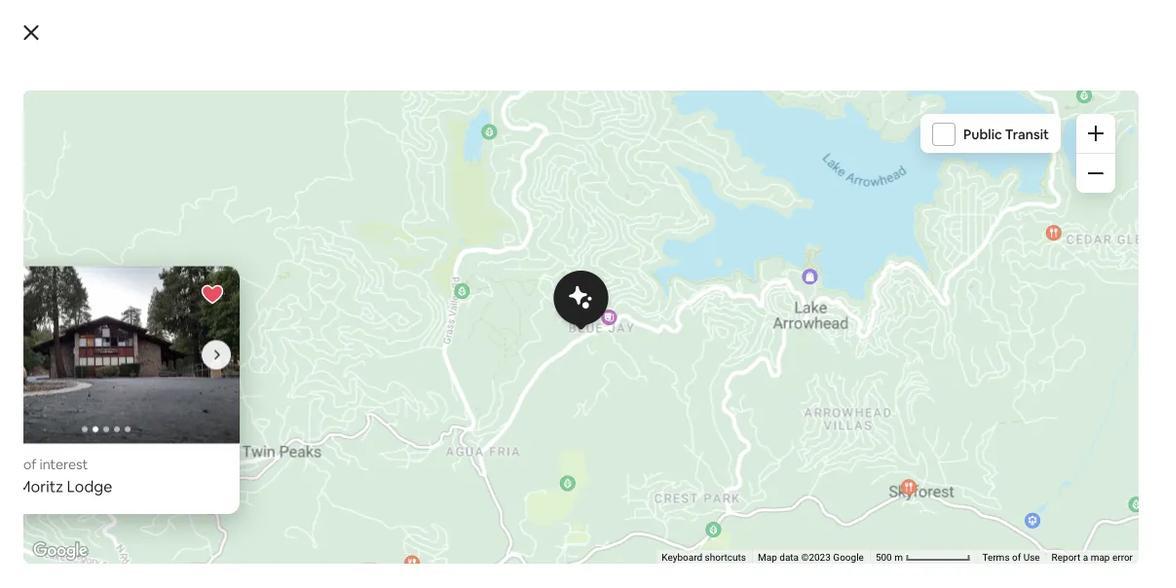 Task type: describe. For each thing, give the bounding box(es) containing it.
places to stay nearby
[[78, 489, 252, 512]]

1 add listing to a list image from the left
[[232, 551, 255, 574]]

change
[[282, 489, 332, 507]]

next image
[[660, 111, 672, 122]]

report
[[1052, 552, 1081, 564]]

( for 218
[[325, 252, 329, 270]]

4.99
[[94, 252, 121, 270]]

27244 ca-189 lake arrowhead, ca blue jay get directions
[[775, 386, 921, 467]]

prices for 4.98 ( 218 )
[[333, 330, 371, 348]]

remove listing from a list image
[[201, 283, 224, 306]]

) for 4.99 ( 209 )
[[152, 252, 157, 270]]

rating 4.99 out of 5; 209 reviews image
[[78, 252, 157, 270]]

5.0
[[496, 252, 515, 270]]

all for 73
[[518, 330, 531, 348]]

( for 209
[[124, 252, 128, 270]]

map
[[1091, 552, 1110, 564]]

arrowhead animal hospital image
[[554, 271, 609, 330]]

500 for 500 m 'button' associated with google map
showing 0 points of interest. including 1 saved point of interest. region
[[876, 552, 892, 564]]

google image for google map
showing 0 points of interest. including 1 saved point of interest. region
[[28, 539, 93, 564]]

terms of use link for 500 m 'button' associated with google map
showing 0 points of interest. including 1 saved point of interest. region
[[983, 552, 1040, 564]]

list
[[1048, 536, 1074, 556]]

) for 5.0 ( 73 )
[[537, 252, 542, 270]]

get directions link
[[775, 449, 867, 467]]

blue
[[775, 425, 806, 445]]

218
[[329, 252, 351, 270]]

saved
[[96, 489, 135, 507]]

show all prices for 218
[[280, 330, 371, 348]]

keyboard
[[662, 552, 703, 564]]

27244
[[775, 386, 819, 406]]

public transit
[[964, 126, 1050, 143]]

map region
[[498, 0, 1163, 380]]

189
[[850, 386, 874, 406]]

change button
[[282, 489, 332, 507]]

all for 218
[[317, 330, 330, 348]]

rating 5.0 out of 5; 73 reviews image
[[481, 252, 542, 270]]

arrowhead,
[[812, 406, 896, 426]]

show left more
[[102, 393, 142, 413]]

ca
[[899, 406, 921, 426]]

keyboard shortcuts button
[[662, 551, 747, 565]]

map data ©2023 google
[[758, 552, 864, 564]]

pinnacles hike photo shoot group
[[481, 0, 666, 349]]

jay
[[809, 425, 834, 445]]

5.0 ( 73 )
[[496, 252, 542, 270]]

map for map data
[[837, 344, 856, 355]]

get
[[775, 449, 800, 467]]

more
[[145, 393, 184, 413]]

209
[[128, 252, 152, 270]]

places
[[78, 489, 131, 512]]

500 m for map region
[[891, 344, 920, 355]]

of for google map
showing 0 points of interest. including 1 saved point of interest. region
[[1013, 552, 1022, 564]]

m for google map
showing 0 points of interest. including 1 saved point of interest. region
[[895, 552, 903, 564]]

google
[[834, 552, 864, 564]]

show more link
[[78, 380, 207, 427]]

stay
[[157, 489, 191, 512]]

report errors in the road map or imagery to google image
[[1067, 342, 1078, 354]]

share button
[[805, 527, 879, 566]]

500 for 500 m 'button' for map region
[[891, 344, 907, 355]]

73
[[522, 252, 537, 270]]

show for 4.98
[[280, 330, 314, 348]]

public
[[964, 126, 1003, 143]]

save to wish list
[[951, 536, 1074, 556]]

terms of use for google map
showing 0 points of interest. including 1 saved point of interest. region
[[983, 552, 1040, 564]]

to for save
[[989, 536, 1005, 556]]

save
[[951, 536, 986, 556]]

show all prices for 209
[[78, 330, 170, 348]]



Task type: vqa. For each thing, say whether or not it's contained in the screenshot.
top South
no



Task type: locate. For each thing, give the bounding box(es) containing it.
all inside the deep creek narrows climb/explore/photos group
[[116, 330, 129, 348]]

500 m
[[891, 344, 920, 355], [876, 552, 906, 564]]

show all prices inside hot springs hike with photographer group
[[280, 330, 371, 348]]

0 vertical spatial terms of use link
[[997, 344, 1055, 355]]

0 horizontal spatial )
[[152, 252, 157, 270]]

) inside hot springs hike with photographer group
[[351, 252, 355, 270]]

( inside pinnacles hike photo shoot group
[[518, 252, 522, 270]]

( right "4.98"
[[325, 252, 329, 270]]

lake
[[775, 406, 809, 426]]

( inside the deep creek narrows climb/explore/photos group
[[124, 252, 128, 270]]

nearby
[[195, 489, 252, 512]]

prices for 4.99 ( 209 )
[[132, 330, 170, 348]]

2 horizontal spatial show all prices button
[[481, 330, 572, 348]]

add listing to a list image down nearby
[[232, 551, 255, 574]]

0 horizontal spatial prices
[[132, 330, 170, 348]]

all inside pinnacles hike photo shoot group
[[518, 330, 531, 348]]

3 ( from the left
[[518, 252, 522, 270]]

0 horizontal spatial map
[[758, 552, 778, 564]]

show all prices button for 218
[[280, 330, 371, 348]]

m right "data"
[[909, 344, 918, 355]]

prices inside the deep creek narrows climb/explore/photos group
[[132, 330, 170, 348]]

show all prices button
[[78, 330, 170, 348], [280, 330, 371, 348], [481, 330, 572, 348]]

hot springs hike with photographer group
[[280, 0, 465, 349]]

show down the 5.0
[[481, 330, 515, 348]]

©2023
[[802, 552, 831, 564]]

rating 4.98 out of 5; 218 reviews image
[[280, 252, 355, 270]]

use left list
[[1024, 552, 1040, 564]]

map
[[837, 344, 856, 355], [758, 552, 778, 564]]

google map
showing 0 points of interest. including 1 saved point of interest. region
[[0, 7, 1163, 589]]

0 vertical spatial m
[[909, 344, 918, 355]]

0 horizontal spatial (
[[124, 252, 128, 270]]

report a map error link
[[1052, 552, 1133, 564]]

500 m right 'google'
[[876, 552, 906, 564]]

map left "data"
[[837, 344, 856, 355]]

to for saved
[[137, 489, 151, 507]]

1 horizontal spatial add listing to a list image
[[634, 551, 658, 574]]

map left data
[[758, 552, 778, 564]]

prices for 5.0 ( 73 )
[[534, 330, 572, 348]]

wish
[[1009, 536, 1045, 556]]

image 3 image
[[240, 266, 507, 444]]

(
[[124, 252, 128, 270], [325, 252, 329, 270], [518, 252, 522, 270]]

of
[[1027, 344, 1036, 355], [1013, 552, 1022, 564]]

0 horizontal spatial google image
[[28, 539, 93, 564]]

1 prices from the left
[[132, 330, 170, 348]]

0 vertical spatial of
[[1027, 344, 1036, 355]]

500 m button right "data"
[[885, 342, 991, 356]]

3 prices from the left
[[534, 330, 572, 348]]

500 m button
[[885, 342, 991, 356], [870, 551, 977, 565]]

use left report errors in the road map or imagery to google
[[1038, 344, 1055, 355]]

show all prices button inside the deep creek narrows climb/explore/photos group
[[78, 330, 170, 348]]

m right 'google'
[[895, 552, 903, 564]]

google image down places
[[28, 539, 93, 564]]

0 horizontal spatial all
[[116, 330, 129, 348]]

500 m right "data"
[[891, 344, 920, 355]]

2 horizontal spatial show all prices
[[481, 330, 572, 348]]

prices down 218
[[333, 330, 371, 348]]

saved to
[[96, 489, 151, 507]]

report a map error
[[1052, 552, 1133, 564]]

0 vertical spatial map
[[837, 344, 856, 355]]

error
[[1113, 552, 1133, 564]]

1 horizontal spatial (
[[325, 252, 329, 270]]

prices down the arrowhead animal hospital image
[[534, 330, 572, 348]]

3 show all prices from the left
[[481, 330, 572, 348]]

terms of use link left list
[[983, 552, 1040, 564]]

to for places
[[135, 489, 153, 512]]

500 m button for map region
[[885, 342, 991, 356]]

500
[[891, 344, 907, 355], [876, 552, 892, 564]]

show all prices button for 209
[[78, 330, 170, 348]]

1 ) from the left
[[152, 252, 157, 270]]

a
[[1083, 552, 1089, 564]]

show inside pinnacles hike photo shoot group
[[481, 330, 515, 348]]

ca-
[[823, 386, 850, 406]]

1 horizontal spatial map
[[837, 344, 856, 355]]

1 vertical spatial terms
[[983, 552, 1010, 564]]

terms of use for map region
[[997, 344, 1055, 355]]

google image up 27244
[[749, 330, 813, 356]]

1 horizontal spatial show all prices
[[280, 330, 371, 348]]

2 show all prices button from the left
[[280, 330, 371, 348]]

deep creek narrows climb/explore/photos group
[[78, 0, 264, 349]]

2 ( from the left
[[325, 252, 329, 270]]

of left report errors in the road map or imagery to google
[[1027, 344, 1036, 355]]

all
[[116, 330, 129, 348], [317, 330, 330, 348], [518, 330, 531, 348]]

3 show all prices button from the left
[[481, 330, 572, 348]]

all for 209
[[116, 330, 129, 348]]

( right 4.99
[[124, 252, 128, 270]]

1 show all prices button from the left
[[78, 330, 170, 348]]

500 right "data"
[[891, 344, 907, 355]]

1 vertical spatial map
[[758, 552, 778, 564]]

show all prices button down the 4.98 ( 218 )
[[280, 330, 371, 348]]

show all prices inside pinnacles hike photo shoot group
[[481, 330, 572, 348]]

directions
[[803, 449, 867, 467]]

0 vertical spatial 500 m
[[891, 344, 920, 355]]

prices inside hot springs hike with photographer group
[[333, 330, 371, 348]]

0 horizontal spatial add listing to a list image
[[232, 551, 255, 574]]

1 vertical spatial terms of use link
[[983, 552, 1040, 564]]

3 ) from the left
[[537, 252, 542, 270]]

san moritz lodge group
[[0, 266, 507, 515]]

0 vertical spatial google image
[[749, 330, 813, 356]]

show all prices
[[78, 330, 170, 348], [280, 330, 371, 348], [481, 330, 572, 348]]

show all prices down the 4.98 ( 218 )
[[280, 330, 371, 348]]

0 vertical spatial terms
[[997, 344, 1025, 355]]

data
[[859, 344, 879, 355]]

2 add listing to a list image from the left
[[634, 551, 658, 574]]

map for map data ©2023 google
[[758, 552, 778, 564]]

1 horizontal spatial of
[[1027, 344, 1036, 355]]

all inside hot springs hike with photographer group
[[317, 330, 330, 348]]

4.98
[[295, 252, 322, 270]]

1 horizontal spatial all
[[317, 330, 330, 348]]

3 all from the left
[[518, 330, 531, 348]]

show all prices button down the arrowhead animal hospital image
[[481, 330, 572, 348]]

use for google map
showing 0 points of interest. including 1 saved point of interest. region
[[1024, 552, 1040, 564]]

1 vertical spatial of
[[1013, 552, 1022, 564]]

500 right 'google'
[[876, 552, 892, 564]]

google image
[[749, 330, 813, 356], [28, 539, 93, 564]]

to
[[135, 489, 153, 512], [137, 489, 151, 507], [989, 536, 1005, 556]]

terms
[[997, 344, 1025, 355], [983, 552, 1010, 564]]

2 horizontal spatial all
[[518, 330, 531, 348]]

( right the 5.0
[[518, 252, 522, 270]]

keyboard shortcuts
[[662, 552, 747, 564]]

zoom in image
[[1089, 126, 1104, 141]]

1 horizontal spatial m
[[909, 344, 918, 355]]

data
[[780, 552, 799, 564]]

add listing to a list image left the keyboard
[[634, 551, 658, 574]]

show inside hot springs hike with photographer group
[[280, 330, 314, 348]]

terms of use link left report errors in the road map or imagery to google
[[997, 344, 1055, 355]]

0 vertical spatial use
[[1038, 344, 1055, 355]]

0 vertical spatial 500 m button
[[885, 342, 991, 356]]

save to wish list button
[[928, 527, 1084, 566]]

show all prices for 73
[[481, 330, 572, 348]]

2 prices from the left
[[333, 330, 371, 348]]

2 horizontal spatial )
[[537, 252, 542, 270]]

map data
[[837, 344, 879, 355]]

) inside the deep creek narrows climb/explore/photos group
[[152, 252, 157, 270]]

2 horizontal spatial prices
[[534, 330, 572, 348]]

show
[[78, 330, 113, 348], [280, 330, 314, 348], [481, 330, 515, 348], [102, 393, 142, 413]]

) inside pinnacles hike photo shoot group
[[537, 252, 542, 270]]

use for map region
[[1038, 344, 1055, 355]]

m for map region
[[909, 344, 918, 355]]

share
[[828, 536, 870, 556]]

terms for google map
showing 0 points of interest. including 1 saved point of interest. region
[[983, 552, 1010, 564]]

1 vertical spatial 500
[[876, 552, 892, 564]]

0 horizontal spatial of
[[1013, 552, 1022, 564]]

1 vertical spatial 500 m
[[876, 552, 906, 564]]

show all prices button up show more in the left bottom of the page
[[78, 330, 170, 348]]

show down 4.99
[[78, 330, 113, 348]]

show inside the deep creek narrows climb/explore/photos group
[[78, 330, 113, 348]]

google image for map region
[[749, 330, 813, 356]]

1 vertical spatial use
[[1024, 552, 1040, 564]]

0 horizontal spatial show all prices button
[[78, 330, 170, 348]]

1 show all prices from the left
[[78, 330, 170, 348]]

show for 4.99
[[78, 330, 113, 348]]

all up show more in the left bottom of the page
[[116, 330, 129, 348]]

( inside hot springs hike with photographer group
[[325, 252, 329, 270]]

terms left list
[[983, 552, 1010, 564]]

show all prices button inside hot springs hike with photographer group
[[280, 330, 371, 348]]

1 horizontal spatial )
[[351, 252, 355, 270]]

prices up show more in the left bottom of the page
[[132, 330, 170, 348]]

terms of use left report errors in the road map or imagery to google
[[997, 344, 1055, 355]]

show for 5.0
[[481, 330, 515, 348]]

1 horizontal spatial prices
[[333, 330, 371, 348]]

)
[[152, 252, 157, 270], [351, 252, 355, 270], [537, 252, 542, 270]]

2 all from the left
[[317, 330, 330, 348]]

add listing to a list image
[[232, 551, 255, 574], [634, 551, 658, 574]]

) right 4.99
[[152, 252, 157, 270]]

show all prices inside the deep creek narrows climb/explore/photos group
[[78, 330, 170, 348]]

terms for map region
[[997, 344, 1025, 355]]

terms of use link
[[997, 344, 1055, 355], [983, 552, 1040, 564]]

m
[[909, 344, 918, 355], [895, 552, 903, 564]]

1 vertical spatial google image
[[28, 539, 93, 564]]

of for map region
[[1027, 344, 1036, 355]]

2 show all prices from the left
[[280, 330, 371, 348]]

map inside button
[[837, 344, 856, 355]]

prices
[[132, 330, 170, 348], [333, 330, 371, 348], [534, 330, 572, 348]]

4.99 ( 209 )
[[94, 252, 157, 270]]

0 vertical spatial terms of use
[[997, 344, 1055, 355]]

add listing to a list image
[[433, 551, 456, 574]]

show more
[[102, 393, 184, 413]]

transit
[[1006, 126, 1050, 143]]

show all prices button inside pinnacles hike photo shoot group
[[481, 330, 572, 348]]

prices inside pinnacles hike photo shoot group
[[534, 330, 572, 348]]

terms left report errors in the road map or imagery to google
[[997, 344, 1025, 355]]

show all prices down the arrowhead animal hospital image
[[481, 330, 572, 348]]

1 horizontal spatial show all prices button
[[280, 330, 371, 348]]

1 horizontal spatial google image
[[749, 330, 813, 356]]

show all prices button for 73
[[481, 330, 572, 348]]

show all prices up show more in the left bottom of the page
[[78, 330, 170, 348]]

zoom out image
[[1089, 166, 1104, 181]]

1 vertical spatial terms of use
[[983, 552, 1040, 564]]

) right the 5.0
[[537, 252, 542, 270]]

) for 4.98 ( 218 )
[[351, 252, 355, 270]]

1 ( from the left
[[124, 252, 128, 270]]

2 ) from the left
[[351, 252, 355, 270]]

show down "4.98"
[[280, 330, 314, 348]]

1 vertical spatial m
[[895, 552, 903, 564]]

1 all from the left
[[116, 330, 129, 348]]

0 horizontal spatial m
[[895, 552, 903, 564]]

all down 73
[[518, 330, 531, 348]]

use
[[1038, 344, 1055, 355], [1024, 552, 1040, 564]]

2 horizontal spatial (
[[518, 252, 522, 270]]

500 m button right 'google'
[[870, 551, 977, 565]]

500 m button for google map
showing 0 points of interest. including 1 saved point of interest. region
[[870, 551, 977, 565]]

to inside button
[[989, 536, 1005, 556]]

all down the 4.98 ( 218 )
[[317, 330, 330, 348]]

) right "4.98"
[[351, 252, 355, 270]]

4.98 ( 218 )
[[295, 252, 355, 270]]

shortcuts
[[705, 552, 747, 564]]

of left list
[[1013, 552, 1022, 564]]

500 m for google map
showing 0 points of interest. including 1 saved point of interest. region
[[876, 552, 906, 564]]

( for 73
[[518, 252, 522, 270]]

0 horizontal spatial show all prices
[[78, 330, 170, 348]]

terms of use link for 500 m 'button' for map region
[[997, 344, 1055, 355]]

1 vertical spatial 500 m button
[[870, 551, 977, 565]]

image 1 image
[[78, 543, 264, 589], [78, 543, 264, 589], [280, 543, 465, 589], [280, 543, 465, 589], [481, 543, 666, 589], [481, 543, 666, 589]]

terms of use left list
[[983, 552, 1040, 564]]

map data button
[[837, 343, 879, 356]]

image 2 image
[[0, 266, 240, 444], [0, 266, 240, 444]]

terms of use
[[997, 344, 1055, 355], [983, 552, 1040, 564]]

0 vertical spatial 500
[[891, 344, 907, 355]]



